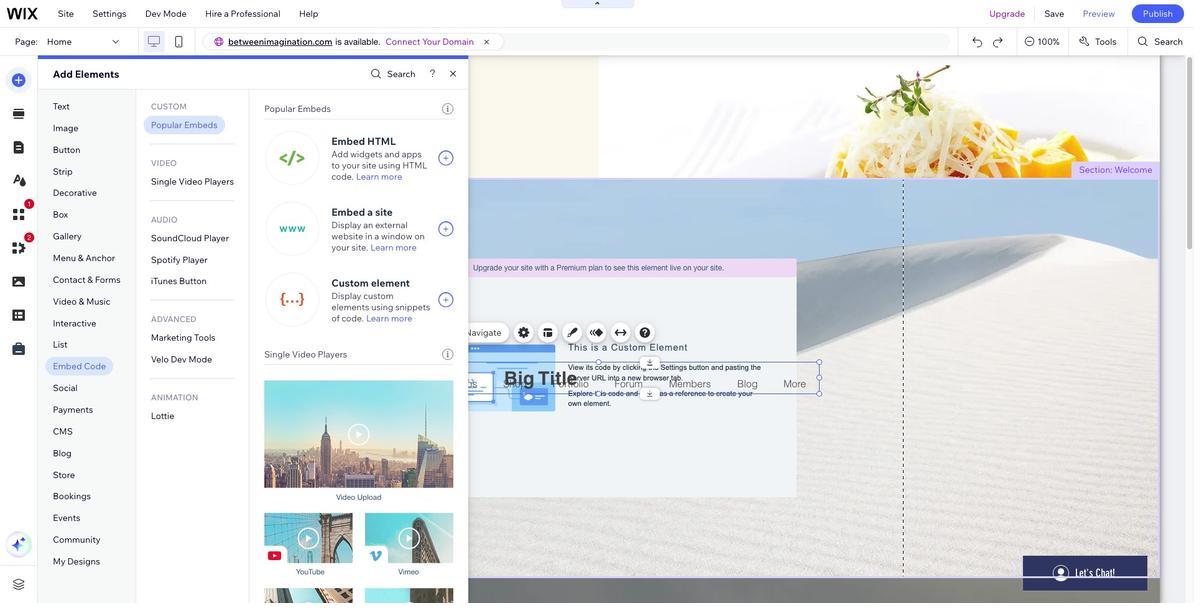 Task type: describe. For each thing, give the bounding box(es) containing it.
available.
[[344, 37, 381, 47]]

html inside add widgets and apps to your site using html code.
[[403, 160, 427, 171]]

video & music
[[53, 296, 110, 307]]

is
[[335, 37, 342, 47]]

1 vertical spatial single
[[264, 349, 290, 360]]

embed for embed html
[[332, 135, 365, 147]]

marketing tools
[[151, 332, 215, 343]]

2 button
[[6, 233, 34, 261]]

custom for custom element
[[332, 277, 369, 289]]

image
[[53, 122, 78, 134]]

embed code
[[53, 361, 106, 372]]

of
[[332, 313, 340, 324]]

your inside display an external website in a window on your site.
[[332, 242, 350, 253]]

your inside add widgets and apps to your site using html code.
[[342, 160, 360, 171]]

1 vertical spatial popular embeds
[[151, 119, 218, 131]]

0 vertical spatial dev
[[145, 8, 161, 19]]

advanced
[[151, 314, 196, 324]]

velo dev mode
[[151, 354, 212, 365]]

interactive
[[53, 318, 96, 329]]

external
[[375, 220, 408, 231]]

learn more for embed a site
[[371, 242, 417, 253]]

tools inside button
[[1095, 36, 1117, 47]]

forms
[[95, 274, 121, 285]]

& for contact
[[87, 274, 93, 285]]

a for professional
[[224, 8, 229, 19]]

0 vertical spatial popular embeds
[[264, 103, 331, 114]]

a inside display an external website in a window on your site.
[[374, 231, 379, 242]]

code
[[84, 361, 106, 372]]

itunes
[[151, 276, 177, 287]]

menu for horizontal menu
[[419, 353, 439, 362]]

hire
[[205, 8, 222, 19]]

window
[[381, 231, 413, 242]]

menu for manage menu
[[421, 327, 445, 338]]

save
[[1044, 8, 1064, 19]]

lottie
[[151, 410, 174, 422]]

1 horizontal spatial button
[[179, 276, 207, 287]]

manage menu
[[387, 327, 445, 338]]

vimeo
[[398, 568, 419, 577]]

payments
[[53, 404, 93, 415]]

blog
[[53, 448, 72, 459]]

learn for element
[[366, 313, 389, 324]]

list
[[53, 339, 68, 350]]

site.
[[352, 242, 368, 253]]

spotify
[[151, 254, 181, 265]]

element
[[371, 277, 410, 289]]

more for custom element
[[391, 313, 412, 324]]

using inside add widgets and apps to your site using html code.
[[378, 160, 401, 171]]

apps
[[402, 149, 422, 160]]

1 horizontal spatial single video players
[[264, 349, 347, 360]]

manage
[[387, 327, 419, 338]]

learn for a
[[371, 242, 394, 253]]

0 vertical spatial mode
[[163, 8, 187, 19]]

code. inside display custom elements using snippets of code.
[[342, 313, 364, 324]]

0 vertical spatial embeds
[[298, 103, 331, 114]]

elements
[[75, 68, 119, 80]]

100% button
[[1018, 28, 1068, 55]]

is available. connect your domain
[[335, 36, 474, 47]]

youtube
[[296, 568, 325, 577]]

100%
[[1038, 36, 1060, 47]]

text
[[53, 101, 70, 112]]

decorative
[[53, 187, 97, 199]]

marketing
[[151, 332, 192, 343]]

soundcloud
[[151, 232, 202, 244]]

display an external website in a window on your site.
[[332, 220, 425, 253]]

learn more button for custom element
[[366, 313, 412, 324]]

section:
[[1079, 164, 1113, 175]]

learn more button for embed html
[[356, 171, 402, 182]]

0 horizontal spatial search
[[387, 68, 415, 80]]

spotify player
[[151, 254, 208, 265]]

save button
[[1035, 0, 1074, 27]]

tools button
[[1069, 28, 1128, 55]]

professional
[[231, 8, 280, 19]]

display custom elements using snippets of code.
[[332, 290, 430, 324]]

embed for embed a site
[[332, 206, 365, 218]]

my designs
[[53, 556, 100, 567]]

site
[[58, 8, 74, 19]]

settings
[[93, 8, 127, 19]]

gallery
[[53, 231, 82, 242]]

0 vertical spatial popular
[[264, 103, 296, 114]]

2
[[27, 234, 31, 241]]

domain
[[442, 36, 474, 47]]

player for soundcloud player
[[204, 232, 229, 244]]

1 vertical spatial site
[[375, 206, 393, 218]]

0 vertical spatial single video players
[[151, 176, 234, 187]]

designs
[[67, 556, 100, 567]]

section: welcome
[[1079, 164, 1152, 175]]

in
[[365, 231, 373, 242]]

an
[[363, 220, 373, 231]]

hire a professional
[[205, 8, 280, 19]]

upload
[[357, 493, 381, 502]]

1 vertical spatial players
[[318, 349, 347, 360]]

video for video upload
[[336, 493, 355, 502]]

video for video
[[151, 158, 177, 168]]

widgets
[[350, 149, 383, 160]]



Task type: vqa. For each thing, say whether or not it's contained in the screenshot.
right available
no



Task type: locate. For each thing, give the bounding box(es) containing it.
2 vertical spatial a
[[374, 231, 379, 242]]

search button down publish button
[[1128, 28, 1194, 55]]

learn right site.
[[371, 242, 394, 253]]

0 horizontal spatial html
[[367, 135, 396, 147]]

code. down 'widgets'
[[332, 171, 354, 182]]

display inside display an external website in a window on your site.
[[332, 220, 361, 231]]

using
[[378, 160, 401, 171], [371, 302, 393, 313]]

1 horizontal spatial search button
[[1128, 28, 1194, 55]]

1 vertical spatial embed
[[332, 206, 365, 218]]

your
[[342, 160, 360, 171], [332, 242, 350, 253]]

button
[[53, 144, 80, 155], [179, 276, 207, 287]]

dev right settings
[[145, 8, 161, 19]]

horizontal
[[382, 353, 417, 362]]

1 button
[[6, 199, 34, 228]]

connect
[[386, 36, 420, 47]]

learn more up manage
[[366, 313, 412, 324]]

site down the embed html
[[362, 160, 377, 171]]

bookings
[[53, 491, 91, 502]]

a right in
[[374, 231, 379, 242]]

website
[[332, 231, 363, 242]]

search down connect
[[387, 68, 415, 80]]

0 vertical spatial site
[[362, 160, 377, 171]]

strip
[[53, 166, 73, 177]]

player right soundcloud
[[204, 232, 229, 244]]

learn down 'widgets'
[[356, 171, 379, 182]]

add up text
[[53, 68, 73, 80]]

html right and
[[403, 160, 427, 171]]

more for embed html
[[381, 171, 402, 182]]

my
[[53, 556, 65, 567]]

events
[[53, 513, 80, 524]]

publish
[[1143, 8, 1173, 19]]

single video players down of
[[264, 349, 347, 360]]

learn
[[356, 171, 379, 182], [371, 242, 394, 253], [366, 313, 389, 324]]

1 vertical spatial learn
[[371, 242, 394, 253]]

learn more down external on the left of page
[[371, 242, 417, 253]]

1 display from the top
[[332, 220, 361, 231]]

button down image
[[53, 144, 80, 155]]

1 vertical spatial menu
[[421, 327, 445, 338]]

& left anchor at top left
[[78, 253, 84, 264]]

players
[[204, 176, 234, 187], [318, 349, 347, 360]]

& for menu
[[78, 253, 84, 264]]

and
[[385, 149, 400, 160]]

1 horizontal spatial single
[[264, 349, 290, 360]]

search down publish button
[[1154, 36, 1183, 47]]

horizontal menu
[[382, 353, 439, 362]]

display for custom element
[[332, 290, 361, 302]]

1 horizontal spatial search
[[1154, 36, 1183, 47]]

a up an on the top left of the page
[[367, 206, 373, 218]]

embed up an on the top left of the page
[[332, 206, 365, 218]]

learn more button
[[356, 171, 402, 182], [371, 242, 417, 253], [366, 313, 412, 324]]

0 horizontal spatial search button
[[368, 65, 415, 83]]

0 vertical spatial your
[[342, 160, 360, 171]]

1 horizontal spatial add
[[332, 149, 348, 160]]

contact
[[53, 274, 85, 285]]

0 horizontal spatial button
[[53, 144, 80, 155]]

single video players
[[151, 176, 234, 187], [264, 349, 347, 360]]

0 vertical spatial button
[[53, 144, 80, 155]]

0 horizontal spatial players
[[204, 176, 234, 187]]

a right hire
[[224, 8, 229, 19]]

1 vertical spatial add
[[332, 149, 348, 160]]

add widgets and apps to your site using html code.
[[332, 149, 427, 182]]

learn more down 'widgets'
[[356, 171, 402, 182]]

home
[[47, 36, 72, 47]]

display up of
[[332, 290, 361, 302]]

player for spotify player
[[182, 254, 208, 265]]

0 horizontal spatial dev
[[145, 8, 161, 19]]

& left forms
[[87, 274, 93, 285]]

html up and
[[367, 135, 396, 147]]

a for site
[[367, 206, 373, 218]]

0 horizontal spatial single
[[151, 176, 177, 187]]

2 display from the top
[[332, 290, 361, 302]]

learn more for embed html
[[356, 171, 402, 182]]

learn more for custom element
[[366, 313, 412, 324]]

search button down connect
[[368, 65, 415, 83]]

1 horizontal spatial mode
[[189, 354, 212, 365]]

0 vertical spatial code.
[[332, 171, 354, 182]]

your right to
[[342, 160, 360, 171]]

0 horizontal spatial tools
[[194, 332, 215, 343]]

0 horizontal spatial mode
[[163, 8, 187, 19]]

0 vertical spatial single
[[151, 176, 177, 187]]

1 vertical spatial search
[[387, 68, 415, 80]]

0 vertical spatial more
[[381, 171, 402, 182]]

more up manage
[[391, 313, 412, 324]]

tools down preview button
[[1095, 36, 1117, 47]]

video upload
[[336, 493, 381, 502]]

tools up 'velo dev mode'
[[194, 332, 215, 343]]

betweenimagination.com
[[228, 36, 332, 47]]

1 horizontal spatial html
[[403, 160, 427, 171]]

1 vertical spatial search button
[[368, 65, 415, 83]]

video
[[151, 158, 177, 168], [179, 176, 203, 187], [53, 296, 77, 307], [292, 349, 316, 360], [336, 493, 355, 502]]

dev mode
[[145, 8, 187, 19]]

preview
[[1083, 8, 1115, 19]]

player
[[204, 232, 229, 244], [182, 254, 208, 265]]

0 horizontal spatial add
[[53, 68, 73, 80]]

1 vertical spatial custom
[[332, 277, 369, 289]]

1 vertical spatial display
[[332, 290, 361, 302]]

box
[[53, 209, 68, 220]]

learn more button up manage
[[366, 313, 412, 324]]

embed for embed code
[[53, 361, 82, 372]]

using left apps
[[378, 160, 401, 171]]

1
[[27, 200, 31, 208]]

1 vertical spatial player
[[182, 254, 208, 265]]

2 vertical spatial &
[[79, 296, 84, 307]]

mode
[[163, 8, 187, 19], [189, 354, 212, 365]]

1 vertical spatial &
[[87, 274, 93, 285]]

add left 'widgets'
[[332, 149, 348, 160]]

learn for html
[[356, 171, 379, 182]]

search button
[[1128, 28, 1194, 55], [368, 65, 415, 83]]

snippets
[[395, 302, 430, 313]]

more
[[381, 171, 402, 182], [395, 242, 417, 253], [391, 313, 412, 324]]

1 vertical spatial tools
[[194, 332, 215, 343]]

0 vertical spatial display
[[332, 220, 361, 231]]

0 vertical spatial add
[[53, 68, 73, 80]]

0 vertical spatial html
[[367, 135, 396, 147]]

single video players up audio
[[151, 176, 234, 187]]

2 vertical spatial learn more button
[[366, 313, 412, 324]]

1 vertical spatial single video players
[[264, 349, 347, 360]]

menu down gallery
[[53, 253, 76, 264]]

1 horizontal spatial popular
[[264, 103, 296, 114]]

1 vertical spatial learn more button
[[371, 242, 417, 253]]

1 horizontal spatial players
[[318, 349, 347, 360]]

mode down marketing tools
[[189, 354, 212, 365]]

1 vertical spatial a
[[367, 206, 373, 218]]

2 horizontal spatial a
[[374, 231, 379, 242]]

display down embed a site
[[332, 220, 361, 231]]

using inside display custom elements using snippets of code.
[[371, 302, 393, 313]]

navigate
[[465, 327, 501, 338]]

anchor
[[86, 253, 115, 264]]

elements
[[332, 302, 369, 313]]

1 vertical spatial html
[[403, 160, 427, 171]]

soundcloud player
[[151, 232, 229, 244]]

learn more button for embed a site
[[371, 242, 417, 253]]

0 vertical spatial search
[[1154, 36, 1183, 47]]

custom element
[[332, 277, 410, 289]]

0 vertical spatial players
[[204, 176, 234, 187]]

1 vertical spatial your
[[332, 242, 350, 253]]

mode left hire
[[163, 8, 187, 19]]

custom
[[151, 101, 187, 111], [332, 277, 369, 289]]

0 horizontal spatial single video players
[[151, 176, 234, 187]]

1 vertical spatial more
[[395, 242, 417, 253]]

embed up social
[[53, 361, 82, 372]]

itunes button
[[151, 276, 207, 287]]

a
[[224, 8, 229, 19], [367, 206, 373, 218], [374, 231, 379, 242]]

learn more button down external on the left of page
[[371, 242, 417, 253]]

1 vertical spatial mode
[[189, 354, 212, 365]]

more down external on the left of page
[[395, 242, 417, 253]]

site inside add widgets and apps to your site using html code.
[[362, 160, 377, 171]]

your left site.
[[332, 242, 350, 253]]

0 horizontal spatial custom
[[151, 101, 187, 111]]

0 horizontal spatial a
[[224, 8, 229, 19]]

menu & anchor
[[53, 253, 115, 264]]

2 vertical spatial embed
[[53, 361, 82, 372]]

help
[[299, 8, 318, 19]]

display inside display custom elements using snippets of code.
[[332, 290, 361, 302]]

add for add elements
[[53, 68, 73, 80]]

0 vertical spatial a
[[224, 8, 229, 19]]

single
[[151, 176, 177, 187], [264, 349, 290, 360]]

using down the element
[[371, 302, 393, 313]]

custom
[[363, 290, 394, 302]]

embed a site
[[332, 206, 393, 218]]

embeds
[[298, 103, 331, 114], [184, 119, 218, 131]]

& for video
[[79, 296, 84, 307]]

search
[[1154, 36, 1183, 47], [387, 68, 415, 80]]

more down and
[[381, 171, 402, 182]]

0 vertical spatial player
[[204, 232, 229, 244]]

dev
[[145, 8, 161, 19], [171, 354, 187, 365]]

1 vertical spatial button
[[179, 276, 207, 287]]

1 vertical spatial dev
[[171, 354, 187, 365]]

your
[[422, 36, 441, 47]]

0 vertical spatial embed
[[332, 135, 365, 147]]

add inside add widgets and apps to your site using html code.
[[332, 149, 348, 160]]

contact & forms
[[53, 274, 121, 285]]

on
[[414, 231, 425, 242]]

0 vertical spatial tools
[[1095, 36, 1117, 47]]

2 vertical spatial more
[[391, 313, 412, 324]]

2 vertical spatial menu
[[419, 353, 439, 362]]

0 horizontal spatial embeds
[[184, 119, 218, 131]]

2 vertical spatial learn
[[366, 313, 389, 324]]

display for embed a site
[[332, 220, 361, 231]]

menu down manage menu
[[419, 353, 439, 362]]

button down spotify player at the top left of page
[[179, 276, 207, 287]]

publish button
[[1132, 4, 1184, 23]]

animation
[[151, 392, 198, 402]]

0 vertical spatial learn
[[356, 171, 379, 182]]

embed up 'widgets'
[[332, 135, 365, 147]]

site up external on the left of page
[[375, 206, 393, 218]]

learn down custom
[[366, 313, 389, 324]]

1 horizontal spatial popular embeds
[[264, 103, 331, 114]]

cms
[[53, 426, 73, 437]]

0 vertical spatial &
[[78, 253, 84, 264]]

player down soundcloud player
[[182, 254, 208, 265]]

1 horizontal spatial custom
[[332, 277, 369, 289]]

0 vertical spatial search button
[[1128, 28, 1194, 55]]

video for video & music
[[53, 296, 77, 307]]

0 vertical spatial learn more button
[[356, 171, 402, 182]]

1 vertical spatial popular
[[151, 119, 182, 131]]

more for embed a site
[[395, 242, 417, 253]]

music
[[86, 296, 110, 307]]

custom for custom
[[151, 101, 187, 111]]

social
[[53, 383, 78, 394]]

html
[[367, 135, 396, 147], [403, 160, 427, 171]]

welcome
[[1115, 164, 1152, 175]]

learn more button down 'widgets'
[[356, 171, 402, 182]]

1 vertical spatial using
[[371, 302, 393, 313]]

0 vertical spatial custom
[[151, 101, 187, 111]]

0 horizontal spatial popular
[[151, 119, 182, 131]]

dev right velo in the bottom of the page
[[171, 354, 187, 365]]

0 vertical spatial menu
[[53, 253, 76, 264]]

embed html
[[332, 135, 396, 147]]

site
[[362, 160, 377, 171], [375, 206, 393, 218]]

store
[[53, 469, 75, 481]]

1 horizontal spatial dev
[[171, 354, 187, 365]]

0 vertical spatial learn more
[[356, 171, 402, 182]]

community
[[53, 534, 100, 546]]

code. right of
[[342, 313, 364, 324]]

& left music
[[79, 296, 84, 307]]

to
[[332, 160, 340, 171]]

1 vertical spatial code.
[[342, 313, 364, 324]]

1 horizontal spatial a
[[367, 206, 373, 218]]

0 horizontal spatial popular embeds
[[151, 119, 218, 131]]

add elements
[[53, 68, 119, 80]]

0 vertical spatial using
[[378, 160, 401, 171]]

1 vertical spatial learn more
[[371, 242, 417, 253]]

1 horizontal spatial embeds
[[298, 103, 331, 114]]

1 horizontal spatial tools
[[1095, 36, 1117, 47]]

audio
[[151, 214, 178, 224]]

add for add widgets and apps to your site using html code.
[[332, 149, 348, 160]]

preview button
[[1074, 0, 1124, 27]]

1 vertical spatial embeds
[[184, 119, 218, 131]]

2 vertical spatial learn more
[[366, 313, 412, 324]]

menu right manage
[[421, 327, 445, 338]]

code. inside add widgets and apps to your site using html code.
[[332, 171, 354, 182]]



